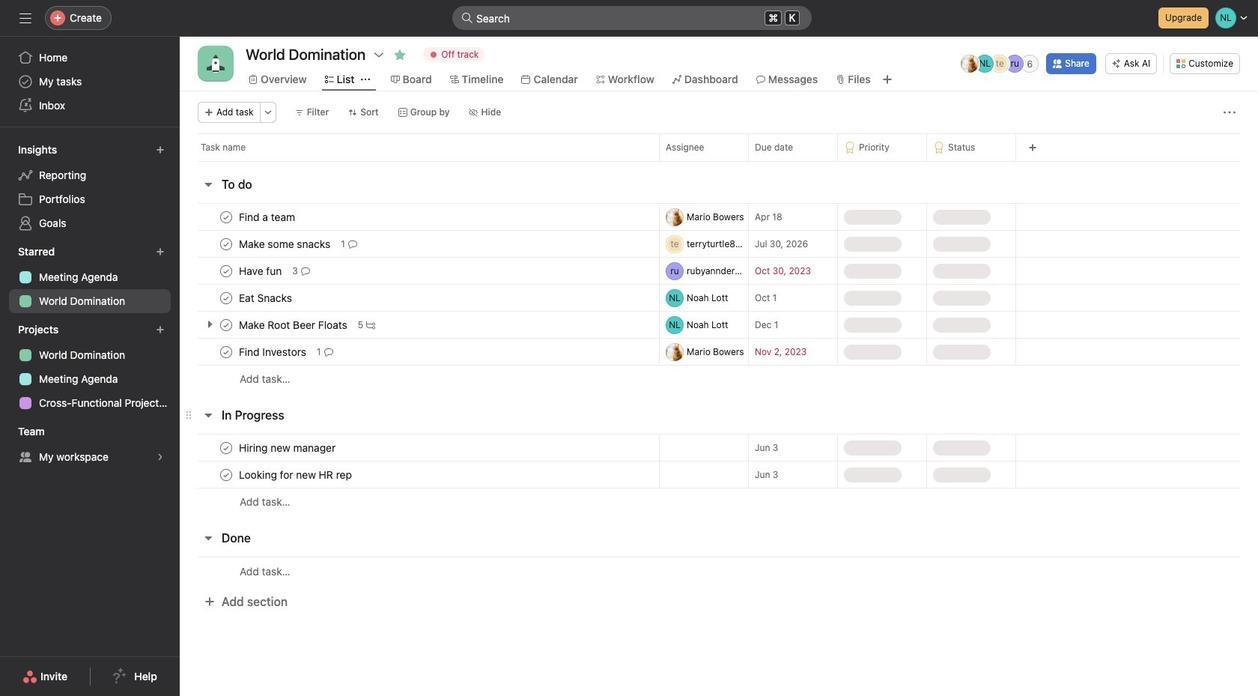 Task type: locate. For each thing, give the bounding box(es) containing it.
1 mark complete checkbox from the top
[[217, 208, 235, 226]]

2 vertical spatial mark complete checkbox
[[217, 439, 235, 457]]

mark complete image for mark complete option inside the hiring new manager cell
[[217, 439, 235, 457]]

task name text field for mark complete checkbox in the eat snacks cell
[[236, 290, 297, 305]]

2 collapse task list for this group image from the top
[[202, 409, 214, 421]]

1 horizontal spatial 1 comment image
[[348, 239, 357, 248]]

mark complete checkbox inside hiring new manager cell
[[217, 439, 235, 457]]

None field
[[453, 6, 812, 30]]

mark complete image inside make root beer floats cell
[[217, 316, 235, 334]]

5 mark complete checkbox from the top
[[217, 466, 235, 484]]

2 mark complete checkbox from the top
[[217, 262, 235, 280]]

header to do tree grid
[[180, 203, 1259, 393]]

collapse task list for this group image
[[202, 532, 214, 544]]

hiring new manager cell
[[180, 434, 659, 462]]

Mark complete checkbox
[[217, 208, 235, 226], [217, 316, 235, 334], [217, 439, 235, 457]]

mark complete checkbox inside looking for new hr rep cell
[[217, 466, 235, 484]]

mark complete image for mark complete option inside the make root beer floats cell
[[217, 316, 235, 334]]

2 mark complete image from the top
[[217, 262, 235, 280]]

task name text field inside the find investors cell
[[236, 344, 311, 359]]

mark complete checkbox inside eat snacks cell
[[217, 289, 235, 307]]

mark complete image inside have fun cell
[[217, 262, 235, 280]]

mark complete checkbox inside the find investors cell
[[217, 343, 235, 361]]

1 comment image for task name text box within the find investors cell
[[324, 347, 333, 356]]

3 mark complete checkbox from the top
[[217, 289, 235, 307]]

0 vertical spatial collapse task list for this group image
[[202, 178, 214, 190]]

1 comment image inside make some snacks cell
[[348, 239, 357, 248]]

1 collapse task list for this group image from the top
[[202, 178, 214, 190]]

mark complete checkbox inside make some snacks cell
[[217, 235, 235, 253]]

4 task name text field from the top
[[236, 344, 311, 359]]

mark complete image inside eat snacks cell
[[217, 289, 235, 307]]

mark complete checkbox for eat snacks cell
[[217, 289, 235, 307]]

0 horizontal spatial 1 comment image
[[324, 347, 333, 356]]

0 vertical spatial mark complete checkbox
[[217, 208, 235, 226]]

5 mark complete image from the top
[[217, 466, 235, 484]]

1 vertical spatial collapse task list for this group image
[[202, 409, 214, 421]]

3 task name text field from the top
[[236, 440, 340, 455]]

mark complete image inside make some snacks cell
[[217, 235, 235, 253]]

2 mark complete image from the top
[[217, 289, 235, 307]]

teams element
[[0, 418, 180, 472]]

collapse task list for this group image for mark complete option inside the hiring new manager cell
[[202, 409, 214, 421]]

projects element
[[0, 316, 180, 418]]

mark complete checkbox inside find a team cell
[[217, 208, 235, 226]]

mark complete image inside looking for new hr rep cell
[[217, 466, 235, 484]]

2 task name text field from the top
[[236, 290, 297, 305]]

mark complete checkbox for make some snacks cell
[[217, 235, 235, 253]]

1 comment image
[[348, 239, 357, 248], [324, 347, 333, 356]]

add field image
[[1029, 143, 1038, 152]]

Mark complete checkbox
[[217, 235, 235, 253], [217, 262, 235, 280], [217, 289, 235, 307], [217, 343, 235, 361], [217, 466, 235, 484]]

3 task name text field from the top
[[236, 317, 352, 332]]

1 task name text field from the top
[[236, 236, 335, 251]]

show options image
[[373, 49, 385, 61]]

1 mark complete image from the top
[[217, 235, 235, 253]]

mark complete image for mark complete checkbox in the looking for new hr rep cell
[[217, 466, 235, 484]]

mark complete image for mark complete option in find a team cell
[[217, 208, 235, 226]]

row
[[180, 133, 1259, 161], [198, 160, 1241, 162], [180, 203, 1259, 231], [180, 230, 1259, 258], [180, 257, 1259, 285], [180, 284, 1259, 312], [180, 311, 1259, 339], [180, 338, 1259, 366], [180, 365, 1259, 393], [180, 434, 1259, 462], [180, 461, 1259, 489], [180, 488, 1259, 515], [180, 557, 1259, 585]]

2 vertical spatial mark complete image
[[217, 439, 235, 457]]

0 vertical spatial mark complete image
[[217, 235, 235, 253]]

mark complete checkbox inside have fun cell
[[217, 262, 235, 280]]

2 task name text field from the top
[[236, 263, 286, 278]]

1 vertical spatial mark complete image
[[217, 262, 235, 280]]

task name text field inside find a team cell
[[236, 209, 300, 224]]

expand subtask list for the task make root beer floats image
[[204, 318, 216, 330]]

3 mark complete image from the top
[[217, 439, 235, 457]]

3 comments image
[[301, 266, 310, 275]]

4 mark complete image from the top
[[217, 343, 235, 361]]

find investors cell
[[180, 338, 659, 366]]

make some snacks cell
[[180, 230, 659, 258]]

task name text field inside eat snacks cell
[[236, 290, 297, 305]]

mark complete image inside find a team cell
[[217, 208, 235, 226]]

Search tasks, projects, and more text field
[[453, 6, 812, 30]]

1 vertical spatial mark complete checkbox
[[217, 316, 235, 334]]

1 comment image inside the find investors cell
[[324, 347, 333, 356]]

task name text field inside hiring new manager cell
[[236, 440, 340, 455]]

Task name text field
[[236, 236, 335, 251], [236, 290, 297, 305], [236, 440, 340, 455], [236, 467, 357, 482]]

1 vertical spatial 1 comment image
[[324, 347, 333, 356]]

4 mark complete checkbox from the top
[[217, 343, 235, 361]]

mark complete image inside hiring new manager cell
[[217, 439, 235, 457]]

1 horizontal spatial more actions image
[[1224, 106, 1236, 118]]

mark complete image
[[217, 235, 235, 253], [217, 262, 235, 280], [217, 439, 235, 457]]

mark complete checkbox for the find investors cell
[[217, 343, 235, 361]]

mark complete image for mark complete checkbox in make some snacks cell
[[217, 235, 235, 253]]

task name text field for mark complete option in find a team cell
[[236, 209, 300, 224]]

0 vertical spatial 1 comment image
[[348, 239, 357, 248]]

mark complete image for mark complete checkbox in the eat snacks cell
[[217, 289, 235, 307]]

Task name text field
[[236, 209, 300, 224], [236, 263, 286, 278], [236, 317, 352, 332], [236, 344, 311, 359]]

collapse task list for this group image
[[202, 178, 214, 190], [202, 409, 214, 421]]

new project or portfolio image
[[156, 325, 165, 334]]

looking for new hr rep cell
[[180, 461, 659, 489]]

1 comment image for task name text field within make some snacks cell
[[348, 239, 357, 248]]

eat snacks cell
[[180, 284, 659, 312]]

1 mark complete image from the top
[[217, 208, 235, 226]]

task name text field for mark complete checkbox within have fun cell
[[236, 263, 286, 278]]

task name text field inside looking for new hr rep cell
[[236, 467, 357, 482]]

4 task name text field from the top
[[236, 467, 357, 482]]

task name text field inside have fun cell
[[236, 263, 286, 278]]

add tab image
[[882, 73, 894, 85]]

1 mark complete checkbox from the top
[[217, 235, 235, 253]]

more actions image
[[1224, 106, 1236, 118], [263, 108, 272, 117]]

2 mark complete checkbox from the top
[[217, 316, 235, 334]]

3 mark complete checkbox from the top
[[217, 439, 235, 457]]

1 task name text field from the top
[[236, 209, 300, 224]]

task name text field inside make some snacks cell
[[236, 236, 335, 251]]

task name text field for mark complete checkbox in the find investors cell
[[236, 344, 311, 359]]

mark complete image
[[217, 208, 235, 226], [217, 289, 235, 307], [217, 316, 235, 334], [217, 343, 235, 361], [217, 466, 235, 484]]

3 mark complete image from the top
[[217, 316, 235, 334]]



Task type: describe. For each thing, give the bounding box(es) containing it.
mark complete checkbox for header in progress tree grid
[[217, 439, 235, 457]]

task name text field for mark complete option inside the hiring new manager cell
[[236, 440, 340, 455]]

task name text field for mark complete checkbox in make some snacks cell
[[236, 236, 335, 251]]

mark complete checkbox inside make root beer floats cell
[[217, 316, 235, 334]]

mark complete checkbox for have fun cell
[[217, 262, 235, 280]]

have fun cell
[[180, 257, 659, 285]]

starred element
[[0, 238, 180, 316]]

5 subtasks image
[[367, 320, 376, 329]]

mark complete checkbox for header to do "tree grid"
[[217, 208, 235, 226]]

0 horizontal spatial more actions image
[[263, 108, 272, 117]]

hide sidebar image
[[19, 12, 31, 24]]

task name text field for mark complete checkbox in the looking for new hr rep cell
[[236, 467, 357, 482]]

new insights image
[[156, 145, 165, 154]]

header in progress tree grid
[[180, 434, 1259, 515]]

remove from starred image
[[394, 49, 406, 61]]

make root beer floats cell
[[180, 311, 659, 339]]

mark complete image for mark complete checkbox in the find investors cell
[[217, 343, 235, 361]]

insights element
[[0, 136, 180, 238]]

mark complete image for mark complete checkbox within have fun cell
[[217, 262, 235, 280]]

tab actions image
[[361, 75, 370, 84]]

global element
[[0, 37, 180, 127]]

find a team cell
[[180, 203, 659, 231]]

add items to starred image
[[156, 247, 165, 256]]

prominent image
[[462, 12, 474, 24]]

task name text field inside make root beer floats cell
[[236, 317, 352, 332]]

mark complete checkbox for looking for new hr rep cell
[[217, 466, 235, 484]]

rocket image
[[207, 55, 225, 73]]

collapse task list for this group image for mark complete option in find a team cell
[[202, 178, 214, 190]]

see details, my workspace image
[[156, 453, 165, 462]]



Task type: vqa. For each thing, say whether or not it's contained in the screenshot.
project
no



